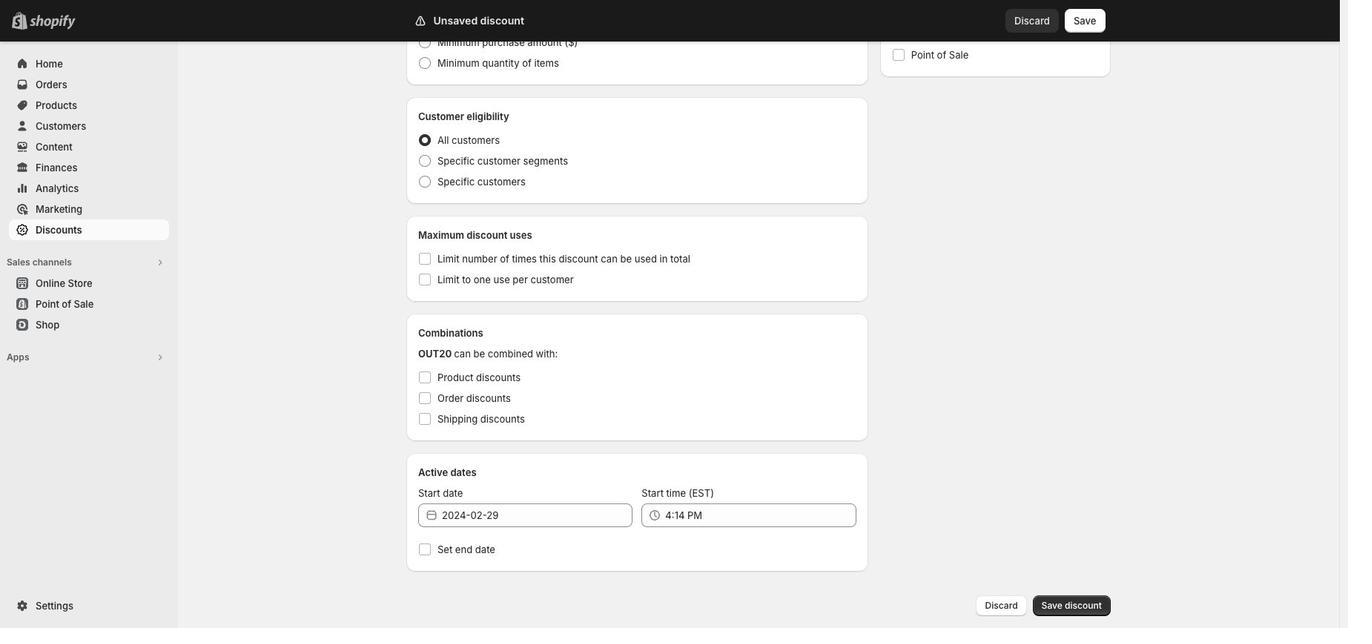 Task type: locate. For each thing, give the bounding box(es) containing it.
YYYY-MM-DD text field
[[442, 504, 633, 527]]

Enter time text field
[[666, 504, 856, 527]]



Task type: vqa. For each thing, say whether or not it's contained in the screenshot.
MY STORE image
no



Task type: describe. For each thing, give the bounding box(es) containing it.
shopify image
[[30, 15, 76, 30]]



